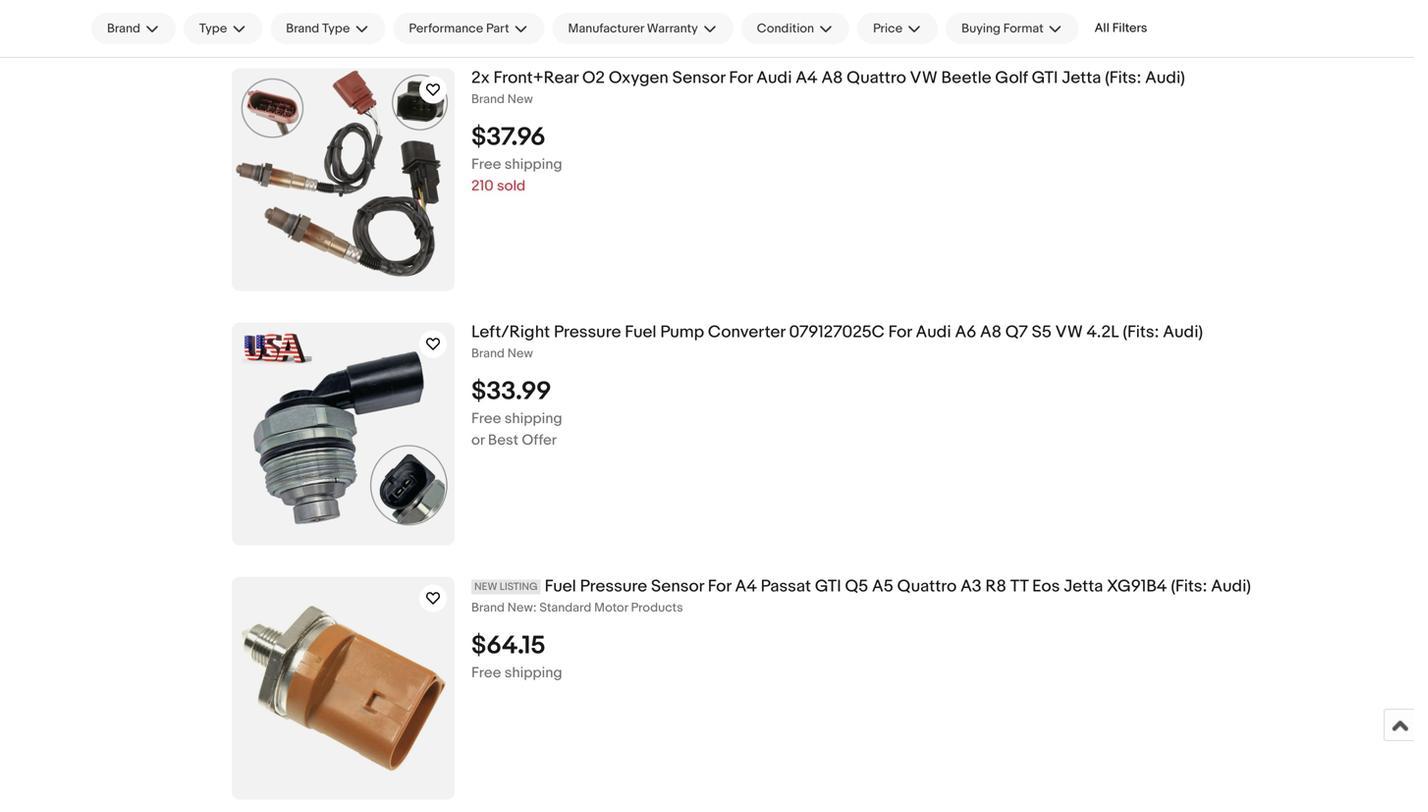 Task type: vqa. For each thing, say whether or not it's contained in the screenshot.
the topmost Audi)
yes



Task type: locate. For each thing, give the bounding box(es) containing it.
shipping inside "$64.15 free shipping"
[[505, 664, 563, 682]]

passat
[[761, 577, 812, 597]]

fuel inside left/right pressure fuel pump converter 079127025c for audi a6 a8 q7 s5 vw 4.2l (fits: audi) brand new
[[625, 322, 657, 343]]

audi left a6
[[916, 322, 952, 343]]

1 vertical spatial pressure
[[580, 577, 648, 597]]

type button
[[184, 13, 263, 44]]

pressure inside left/right pressure fuel pump converter 079127025c for audi a6 a8 q7 s5 vw 4.2l (fits: audi) brand new
[[554, 322, 621, 343]]

vw left beetle on the top of the page
[[910, 68, 938, 88]]

sensor inside 2x front+rear o2 oxygen sensor for audi a4 a8 quattro vw beetle golf gti jetta (fits: audi) brand new
[[673, 68, 726, 88]]

shipping for $37.96
[[505, 156, 563, 173]]

for down condition 'dropdown button'
[[729, 68, 753, 88]]

shipping up sold
[[505, 156, 563, 173]]

for for $64.15
[[708, 577, 732, 597]]

1 vertical spatial a4
[[735, 577, 757, 597]]

offer
[[522, 432, 557, 449]]

0 vertical spatial shipping
[[505, 156, 563, 173]]

for
[[729, 68, 753, 88], [889, 322, 912, 343], [708, 577, 732, 597]]

a4 inside new listing fuel pressure sensor for a4 passat gti q5 a5 quattro a3 r8 tt eos jetta xg91b4 (fits: audi) brand new : standard motor products
[[735, 577, 757, 597]]

2 vertical spatial audi)
[[1212, 577, 1252, 597]]

0 horizontal spatial a4
[[735, 577, 757, 597]]

standard
[[540, 601, 592, 616]]

1 vertical spatial (fits:
[[1123, 322, 1160, 343]]

brand new text field for $37.96
[[472, 92, 1399, 107]]

shipping up offer
[[505, 410, 563, 428]]

1 vertical spatial quattro
[[898, 577, 957, 597]]

audi) down the filters
[[1146, 68, 1186, 88]]

2 vertical spatial free
[[472, 664, 501, 682]]

free up 210
[[472, 156, 501, 173]]

tt
[[1011, 577, 1029, 597]]

2 shipping from the top
[[505, 410, 563, 428]]

1 shipping from the top
[[505, 156, 563, 173]]

vw
[[910, 68, 938, 88], [1056, 322, 1083, 343]]

q7
[[1006, 322, 1028, 343]]

1 vertical spatial a8
[[981, 322, 1002, 343]]

1 vertical spatial sensor
[[651, 577, 704, 597]]

0 vertical spatial a8
[[822, 68, 843, 88]]

a8
[[822, 68, 843, 88], [981, 322, 1002, 343]]

jetta down all
[[1062, 68, 1102, 88]]

1 vertical spatial vw
[[1056, 322, 1083, 343]]

pump
[[661, 322, 705, 343]]

0 vertical spatial fuel
[[625, 322, 657, 343]]

0 vertical spatial (fits:
[[1106, 68, 1142, 88]]

0 vertical spatial audi
[[757, 68, 792, 88]]

r8
[[986, 577, 1007, 597]]

free up or
[[472, 410, 501, 428]]

pressure up motor
[[580, 577, 648, 597]]

for right the 079127025c
[[889, 322, 912, 343]]

0 horizontal spatial gti
[[815, 577, 842, 597]]

0 horizontal spatial fuel
[[545, 577, 577, 597]]

1 free from the top
[[472, 156, 501, 173]]

gti left q5
[[815, 577, 842, 597]]

1 vertical spatial free
[[472, 410, 501, 428]]

1 horizontal spatial a4
[[796, 68, 818, 88]]

shipping inside $33.99 free shipping or best offer
[[505, 410, 563, 428]]

for left passat
[[708, 577, 732, 597]]

2x front+rear o2 oxygen sensor for audi a4 a8 quattro vw beetle golf gti jetta (fits: audi) brand new
[[472, 68, 1186, 107]]

free
[[472, 156, 501, 173], [472, 410, 501, 428], [472, 664, 501, 682]]

sensor
[[673, 68, 726, 88], [651, 577, 704, 597]]

sensor up products
[[651, 577, 704, 597]]

3 shipping from the top
[[505, 664, 563, 682]]

1 type from the left
[[199, 21, 227, 36]]

1 horizontal spatial type
[[322, 21, 350, 36]]

1 vertical spatial brand new text field
[[472, 346, 1399, 362]]

xg91b4
[[1107, 577, 1168, 597]]

brand
[[107, 21, 140, 36], [286, 21, 319, 36], [472, 92, 505, 107], [472, 346, 505, 361], [472, 601, 505, 616]]

0 horizontal spatial type
[[199, 21, 227, 36]]

new left listing
[[475, 581, 497, 594]]

quattro inside 2x front+rear o2 oxygen sensor for audi a4 a8 quattro vw beetle golf gti jetta (fits: audi) brand new
[[847, 68, 907, 88]]

gti
[[1032, 68, 1059, 88], [815, 577, 842, 597]]

1 vertical spatial audi
[[916, 322, 952, 343]]

3 free from the top
[[472, 664, 501, 682]]

0 vertical spatial free
[[472, 156, 501, 173]]

0 vertical spatial a4
[[796, 68, 818, 88]]

(fits: right 4.2l
[[1123, 322, 1160, 343]]

jetta inside new listing fuel pressure sensor for a4 passat gti q5 a5 quattro a3 r8 tt eos jetta xg91b4 (fits: audi) brand new : standard motor products
[[1064, 577, 1104, 597]]

fuel up standard
[[545, 577, 577, 597]]

2x front+rear o2 oxygen sensor for audi a4 a8 quattro vw beetle golf gti jetta (fits: audi) link
[[472, 68, 1399, 89]]

2 vertical spatial for
[[708, 577, 732, 597]]

sold
[[497, 177, 526, 195]]

audi
[[757, 68, 792, 88], [916, 322, 952, 343]]

quattro left the a3
[[898, 577, 957, 597]]

free inside $33.99 free shipping or best offer
[[472, 410, 501, 428]]

1 horizontal spatial gti
[[1032, 68, 1059, 88]]

a4
[[796, 68, 818, 88], [735, 577, 757, 597]]

1 vertical spatial jetta
[[1064, 577, 1104, 597]]

2 free from the top
[[472, 410, 501, 428]]

1 vertical spatial gti
[[815, 577, 842, 597]]

oxygen
[[609, 68, 669, 88]]

free down $64.15
[[472, 664, 501, 682]]

None text field
[[472, 601, 1399, 616]]

all filters button
[[1087, 13, 1156, 44]]

0 vertical spatial sensor
[[673, 68, 726, 88]]

1 horizontal spatial a8
[[981, 322, 1002, 343]]

jetta
[[1062, 68, 1102, 88], [1064, 577, 1104, 597]]

new inside 2x front+rear o2 oxygen sensor for audi a4 a8 quattro vw beetle golf gti jetta (fits: audi) brand new
[[508, 92, 533, 107]]

part
[[486, 21, 509, 36]]

0 vertical spatial audi)
[[1146, 68, 1186, 88]]

audi)
[[1146, 68, 1186, 88], [1164, 322, 1204, 343], [1212, 577, 1252, 597]]

audi down condition
[[757, 68, 792, 88]]

fuel
[[625, 322, 657, 343], [545, 577, 577, 597]]

pressure
[[554, 322, 621, 343], [580, 577, 648, 597]]

1 vertical spatial fuel
[[545, 577, 577, 597]]

1 horizontal spatial audi
[[916, 322, 952, 343]]

manufacturer
[[568, 21, 644, 36]]

none text field containing brand new
[[472, 601, 1399, 616]]

left/right
[[472, 322, 550, 343]]

fuel inside new listing fuel pressure sensor for a4 passat gti q5 a5 quattro a3 r8 tt eos jetta xg91b4 (fits: audi) brand new : standard motor products
[[545, 577, 577, 597]]

buying
[[962, 21, 1001, 36]]

or
[[472, 432, 485, 449]]

motor
[[595, 601, 628, 616]]

fuel left pump
[[625, 322, 657, 343]]

0 vertical spatial brand new text field
[[472, 92, 1399, 107]]

a4 left passat
[[735, 577, 757, 597]]

a8 down condition 'dropdown button'
[[822, 68, 843, 88]]

sensor for $64.15
[[651, 577, 704, 597]]

vw inside 2x front+rear o2 oxygen sensor for audi a4 a8 quattro vw beetle golf gti jetta (fits: audi) brand new
[[910, 68, 938, 88]]

shipping
[[505, 156, 563, 173], [505, 410, 563, 428], [505, 664, 563, 682]]

audi) right xg91b4
[[1212, 577, 1252, 597]]

price button
[[858, 13, 938, 44]]

1 vertical spatial audi)
[[1164, 322, 1204, 343]]

warranty
[[647, 21, 698, 36]]

free inside $37.96 free shipping 210 sold
[[472, 156, 501, 173]]

0 vertical spatial pressure
[[554, 322, 621, 343]]

shipping for $33.99
[[505, 410, 563, 428]]

(fits:
[[1106, 68, 1142, 88], [1123, 322, 1160, 343], [1172, 577, 1208, 597]]

gti right golf
[[1032, 68, 1059, 88]]

quattro
[[847, 68, 907, 88], [898, 577, 957, 597]]

brand inside 2x front+rear o2 oxygen sensor for audi a4 a8 quattro vw beetle golf gti jetta (fits: audi) brand new
[[472, 92, 505, 107]]

for inside new listing fuel pressure sensor for a4 passat gti q5 a5 quattro a3 r8 tt eos jetta xg91b4 (fits: audi) brand new : standard motor products
[[708, 577, 732, 597]]

(fits: down all filters at the right
[[1106, 68, 1142, 88]]

gti inside 2x front+rear o2 oxygen sensor for audi a4 a8 quattro vw beetle golf gti jetta (fits: audi) brand new
[[1032, 68, 1059, 88]]

brand new text field down 2x front+rear o2 oxygen sensor for audi a4 a8 quattro vw beetle golf gti jetta (fits: audi) link
[[472, 92, 1399, 107]]

0 horizontal spatial vw
[[910, 68, 938, 88]]

audi a4 gloss black emblem 3d rear trunk lid badge oem s line logo nameplate image
[[232, 0, 455, 37]]

a8 inside 2x front+rear o2 oxygen sensor for audi a4 a8 quattro vw beetle golf gti jetta (fits: audi) brand new
[[822, 68, 843, 88]]

a8 right a6
[[981, 322, 1002, 343]]

2 vertical spatial (fits:
[[1172, 577, 1208, 597]]

type
[[199, 21, 227, 36], [322, 21, 350, 36]]

condition button
[[742, 13, 850, 44]]

2 type from the left
[[322, 21, 350, 36]]

fuel for $33.99
[[625, 322, 657, 343]]

a4 down condition 'dropdown button'
[[796, 68, 818, 88]]

new down left/right
[[508, 346, 533, 361]]

converter
[[708, 322, 786, 343]]

pressure right left/right
[[554, 322, 621, 343]]

sensor inside new listing fuel pressure sensor for a4 passat gti q5 a5 quattro a3 r8 tt eos jetta xg91b4 (fits: audi) brand new : standard motor products
[[651, 577, 704, 597]]

jetta right "eos"
[[1064, 577, 1104, 597]]

0 horizontal spatial audi
[[757, 68, 792, 88]]

1 horizontal spatial vw
[[1056, 322, 1083, 343]]

for inside 2x front+rear o2 oxygen sensor for audi a4 a8 quattro vw beetle golf gti jetta (fits: audi) brand new
[[729, 68, 753, 88]]

brand type button
[[270, 13, 386, 44]]

1 vertical spatial shipping
[[505, 410, 563, 428]]

audi inside left/right pressure fuel pump converter 079127025c for audi a6 a8 q7 s5 vw 4.2l (fits: audi) brand new
[[916, 322, 952, 343]]

2 brand new text field from the top
[[472, 346, 1399, 362]]

performance part button
[[393, 13, 545, 44]]

new down front+rear
[[508, 92, 533, 107]]

audi) right 4.2l
[[1164, 322, 1204, 343]]

shipping inside $37.96 free shipping 210 sold
[[505, 156, 563, 173]]

brand new text field down left/right pressure fuel pump converter 079127025c for audi a6 a8 q7 s5 vw 4.2l (fits: audi) link
[[472, 346, 1399, 362]]

(fits: right xg91b4
[[1172, 577, 1208, 597]]

0 horizontal spatial a8
[[822, 68, 843, 88]]

2 vertical spatial shipping
[[505, 664, 563, 682]]

a6
[[955, 322, 977, 343]]

4.2l
[[1087, 322, 1120, 343]]

1 horizontal spatial fuel
[[625, 322, 657, 343]]

products
[[631, 601, 683, 616]]

format
[[1004, 21, 1044, 36]]

Brand New text field
[[472, 92, 1399, 107], [472, 346, 1399, 362]]

vw right s5
[[1056, 322, 1083, 343]]

sensor down "warranty"
[[673, 68, 726, 88]]

0 vertical spatial for
[[729, 68, 753, 88]]

new listing fuel pressure sensor for a4 passat gti q5 a5 quattro a3 r8 tt eos jetta xg91b4 (fits: audi) brand new : standard motor products
[[472, 577, 1252, 616]]

new
[[508, 92, 533, 107], [508, 346, 533, 361], [475, 581, 497, 594], [508, 601, 533, 616]]

quattro down price
[[847, 68, 907, 88]]

s5
[[1032, 322, 1052, 343]]

manufacturer warranty button
[[553, 13, 734, 44]]

0 vertical spatial jetta
[[1062, 68, 1102, 88]]

0 vertical spatial quattro
[[847, 68, 907, 88]]

type inside dropdown button
[[322, 21, 350, 36]]

shipping down $64.15
[[505, 664, 563, 682]]

best
[[488, 432, 519, 449]]

0 vertical spatial gti
[[1032, 68, 1059, 88]]

buying format
[[962, 21, 1044, 36]]

a3
[[961, 577, 982, 597]]

1 brand new text field from the top
[[472, 92, 1399, 107]]

1 vertical spatial for
[[889, 322, 912, 343]]

0 vertical spatial vw
[[910, 68, 938, 88]]



Task type: describe. For each thing, give the bounding box(es) containing it.
free for $33.99
[[472, 410, 501, 428]]

audi) inside left/right pressure fuel pump converter 079127025c for audi a6 a8 q7 s5 vw 4.2l (fits: audi) brand new
[[1164, 322, 1204, 343]]

left/right pressure fuel pump converter 079127025c for audi a6 a8 q7 s5 vw 4.2l (fits: audi) link
[[472, 322, 1399, 343]]

q5
[[845, 577, 869, 597]]

pressure inside new listing fuel pressure sensor for a4 passat gti q5 a5 quattro a3 r8 tt eos jetta xg91b4 (fits: audi) brand new : standard motor products
[[580, 577, 648, 597]]

brand inside left/right pressure fuel pump converter 079127025c for audi a6 a8 q7 s5 vw 4.2l (fits: audi) brand new
[[472, 346, 505, 361]]

condition
[[757, 21, 815, 36]]

quattro inside new listing fuel pressure sensor for a4 passat gti q5 a5 quattro a3 r8 tt eos jetta xg91b4 (fits: audi) brand new : standard motor products
[[898, 577, 957, 597]]

audi inside 2x front+rear o2 oxygen sensor for audi a4 a8 quattro vw beetle golf gti jetta (fits: audi) brand new
[[757, 68, 792, 88]]

performance part
[[409, 21, 509, 36]]

all
[[1095, 21, 1110, 36]]

vw inside left/right pressure fuel pump converter 079127025c for audi a6 a8 q7 s5 vw 4.2l (fits: audi) brand new
[[1056, 322, 1083, 343]]

gti inside new listing fuel pressure sensor for a4 passat gti q5 a5 quattro a3 r8 tt eos jetta xg91b4 (fits: audi) brand new : standard motor products
[[815, 577, 842, 597]]

$37.96 free shipping 210 sold
[[472, 122, 563, 195]]

new inside left/right pressure fuel pump converter 079127025c for audi a6 a8 q7 s5 vw 4.2l (fits: audi) brand new
[[508, 346, 533, 361]]

jetta inside 2x front+rear o2 oxygen sensor for audi a4 a8 quattro vw beetle golf gti jetta (fits: audi) brand new
[[1062, 68, 1102, 88]]

audi) inside new listing fuel pressure sensor for a4 passat gti q5 a5 quattro a3 r8 tt eos jetta xg91b4 (fits: audi) brand new : standard motor products
[[1212, 577, 1252, 597]]

filters
[[1113, 21, 1148, 36]]

:
[[533, 601, 537, 616]]

left/right pressure fuel pump converter 079127025c for audi a6 a8 q7 s5 vw 4.2l image
[[232, 323, 455, 546]]

fuel pressure sensor for a4 passat gti q5 a5 quattro a3 r8 tt eos jetta xg91b4 image
[[232, 605, 455, 772]]

$64.15 free shipping
[[472, 631, 563, 682]]

brand type
[[286, 21, 350, 36]]

$33.99 free shipping or best offer
[[472, 377, 563, 449]]

type inside dropdown button
[[199, 21, 227, 36]]

a8 inside left/right pressure fuel pump converter 079127025c for audi a6 a8 q7 s5 vw 4.2l (fits: audi) brand new
[[981, 322, 1002, 343]]

left/right pressure fuel pump converter 079127025c for audi a6 a8 q7 s5 vw 4.2l (fits: audi) brand new
[[472, 322, 1204, 361]]

front+rear
[[494, 68, 579, 88]]

fuel for $64.15
[[545, 577, 577, 597]]

sensor for $37.96
[[673, 68, 726, 88]]

price
[[874, 21, 903, 36]]

$33.99
[[472, 377, 552, 407]]

210
[[472, 177, 494, 195]]

free for $37.96
[[472, 156, 501, 173]]

brand inside new listing fuel pressure sensor for a4 passat gti q5 a5 quattro a3 r8 tt eos jetta xg91b4 (fits: audi) brand new : standard motor products
[[472, 601, 505, 616]]

brand button
[[91, 13, 176, 44]]

2x front+rear o2 oxygen sensor for audi a4 a8 quattro vw beetle golf gti jetta image
[[232, 68, 455, 291]]

free inside "$64.15 free shipping"
[[472, 664, 501, 682]]

(fits: inside left/right pressure fuel pump converter 079127025c for audi a6 a8 q7 s5 vw 4.2l (fits: audi) brand new
[[1123, 322, 1160, 343]]

079127025c
[[789, 322, 885, 343]]

beetle
[[942, 68, 992, 88]]

all filters
[[1095, 21, 1148, 36]]

manufacturer warranty
[[568, 21, 698, 36]]

a4 inside 2x front+rear o2 oxygen sensor for audi a4 a8 quattro vw beetle golf gti jetta (fits: audi) brand new
[[796, 68, 818, 88]]

audi) inside 2x front+rear o2 oxygen sensor for audi a4 a8 quattro vw beetle golf gti jetta (fits: audi) brand new
[[1146, 68, 1186, 88]]

eos
[[1033, 577, 1061, 597]]

golf
[[996, 68, 1028, 88]]

for for $37.96
[[729, 68, 753, 88]]

for inside left/right pressure fuel pump converter 079127025c for audi a6 a8 q7 s5 vw 4.2l (fits: audi) brand new
[[889, 322, 912, 343]]

performance
[[409, 21, 484, 36]]

buying format button
[[946, 13, 1079, 44]]

$64.15
[[472, 631, 546, 662]]

listing
[[500, 581, 538, 594]]

o2
[[582, 68, 605, 88]]

$37.96
[[472, 122, 546, 153]]

(fits: inside 2x front+rear o2 oxygen sensor for audi a4 a8 quattro vw beetle golf gti jetta (fits: audi) brand new
[[1106, 68, 1142, 88]]

brand new text field for $33.99
[[472, 346, 1399, 362]]

2x
[[472, 68, 490, 88]]

(fits: inside new listing fuel pressure sensor for a4 passat gti q5 a5 quattro a3 r8 tt eos jetta xg91b4 (fits: audi) brand new : standard motor products
[[1172, 577, 1208, 597]]

a5
[[873, 577, 894, 597]]

new down listing
[[508, 601, 533, 616]]



